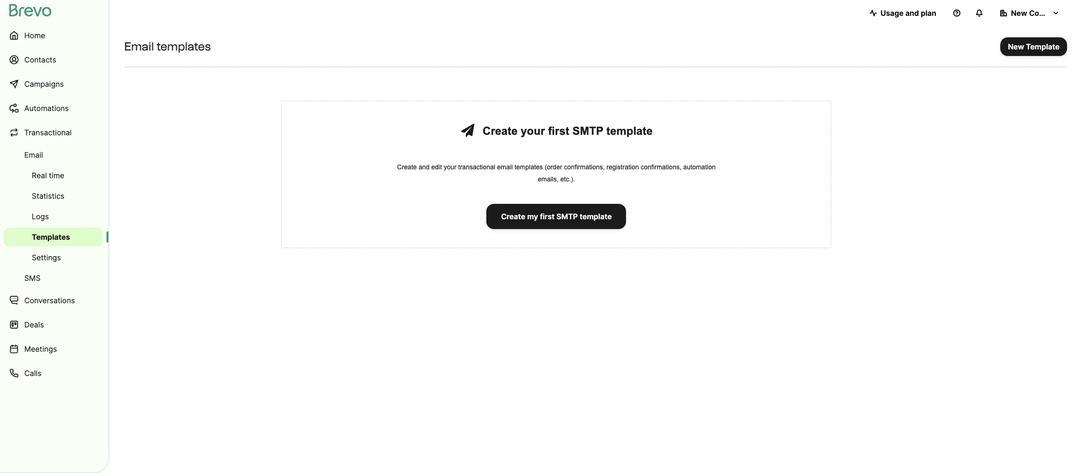 Task type: vqa. For each thing, say whether or not it's contained in the screenshot.
cog icon
no



Task type: locate. For each thing, give the bounding box(es) containing it.
first up (order
[[548, 125, 569, 137]]

my
[[527, 212, 538, 221]]

1 vertical spatial new
[[1008, 42, 1024, 51]]

time
[[49, 171, 64, 180]]

first for my
[[540, 212, 555, 221]]

0 horizontal spatial templates
[[156, 40, 211, 53]]

0 horizontal spatial confirmations,
[[564, 164, 605, 171]]

campaigns link
[[4, 73, 103, 95]]

logs link
[[4, 207, 103, 226]]

smtp
[[572, 125, 603, 137], [556, 212, 578, 221]]

1 horizontal spatial your
[[521, 125, 545, 137]]

email for email
[[24, 150, 43, 160]]

1 vertical spatial and
[[419, 164, 430, 171]]

template inside button
[[580, 212, 612, 221]]

template
[[606, 125, 653, 137], [580, 212, 612, 221]]

1 horizontal spatial email
[[124, 40, 154, 53]]

and inside usage and plan button
[[905, 8, 919, 18]]

0 vertical spatial template
[[606, 125, 653, 137]]

0 vertical spatial and
[[905, 8, 919, 18]]

0 vertical spatial your
[[521, 125, 545, 137]]

deals
[[24, 321, 44, 330]]

create for create your first smtp template
[[483, 125, 518, 137]]

and for usage
[[905, 8, 919, 18]]

confirmations,
[[564, 164, 605, 171], [641, 164, 681, 171]]

1 vertical spatial templates
[[515, 164, 543, 171]]

template for create your first smtp template
[[606, 125, 653, 137]]

email for email templates
[[124, 40, 154, 53]]

new for new template
[[1008, 42, 1024, 51]]

new for new company
[[1011, 8, 1027, 18]]

create left edit
[[397, 164, 417, 171]]

1 vertical spatial smtp
[[556, 212, 578, 221]]

deals link
[[4, 314, 103, 336]]

1 vertical spatial email
[[24, 150, 43, 160]]

statistics link
[[4, 187, 103, 206]]

your
[[521, 125, 545, 137], [444, 164, 456, 171]]

your right edit
[[444, 164, 456, 171]]

first inside button
[[540, 212, 555, 221]]

and inside create and edit your transactional email templates (order confirmations, registration confirmations, automation emails, etc.).
[[419, 164, 430, 171]]

email link
[[4, 146, 103, 164]]

0 horizontal spatial and
[[419, 164, 430, 171]]

create up the email
[[483, 125, 518, 137]]

0 horizontal spatial email
[[24, 150, 43, 160]]

transactional
[[458, 164, 495, 171]]

first
[[548, 125, 569, 137], [540, 212, 555, 221]]

new
[[1011, 8, 1027, 18], [1008, 42, 1024, 51]]

automations link
[[4, 97, 103, 120]]

new left template
[[1008, 42, 1024, 51]]

new left company
[[1011, 8, 1027, 18]]

settings
[[32, 253, 61, 263]]

0 vertical spatial smtp
[[572, 125, 603, 137]]

create my first smtp template
[[501, 212, 612, 221]]

0 vertical spatial first
[[548, 125, 569, 137]]

1 vertical spatial your
[[444, 164, 456, 171]]

statistics
[[32, 192, 64, 201]]

smtp inside button
[[556, 212, 578, 221]]

meetings link
[[4, 338, 103, 361]]

and left edit
[[419, 164, 430, 171]]

usage and plan button
[[862, 4, 944, 22]]

real time link
[[4, 166, 103, 185]]

create
[[483, 125, 518, 137], [397, 164, 417, 171], [501, 212, 525, 221]]

and left plan at the top right of page
[[905, 8, 919, 18]]

email
[[124, 40, 154, 53], [24, 150, 43, 160]]

registration
[[607, 164, 639, 171]]

new template button
[[1000, 37, 1067, 56]]

your up (order
[[521, 125, 545, 137]]

real
[[32, 171, 47, 180]]

calls
[[24, 369, 41, 378]]

your inside create and edit your transactional email templates (order confirmations, registration confirmations, automation emails, etc.).
[[444, 164, 456, 171]]

templates
[[156, 40, 211, 53], [515, 164, 543, 171]]

create inside create and edit your transactional email templates (order confirmations, registration confirmations, automation emails, etc.).
[[397, 164, 417, 171]]

transactional link
[[4, 121, 103, 144]]

create inside button
[[501, 212, 525, 221]]

0 vertical spatial templates
[[156, 40, 211, 53]]

0 vertical spatial new
[[1011, 8, 1027, 18]]

(order
[[545, 164, 562, 171]]

1 horizontal spatial templates
[[515, 164, 543, 171]]

contacts link
[[4, 49, 103, 71]]

confirmations, right registration
[[641, 164, 681, 171]]

create for create my first smtp template
[[501, 212, 525, 221]]

logs
[[32, 212, 49, 221]]

0 vertical spatial create
[[483, 125, 518, 137]]

confirmations, up etc.).
[[564, 164, 605, 171]]

email
[[497, 164, 513, 171]]

0 vertical spatial email
[[124, 40, 154, 53]]

1 vertical spatial create
[[397, 164, 417, 171]]

conversations link
[[4, 290, 103, 312]]

1 horizontal spatial confirmations,
[[641, 164, 681, 171]]

etc.).
[[560, 176, 575, 183]]

create left my
[[501, 212, 525, 221]]

templates link
[[4, 228, 103, 247]]

1 horizontal spatial and
[[905, 8, 919, 18]]

2 vertical spatial create
[[501, 212, 525, 221]]

and
[[905, 8, 919, 18], [419, 164, 430, 171]]

first right my
[[540, 212, 555, 221]]

sms link
[[4, 269, 103, 288]]

1 vertical spatial first
[[540, 212, 555, 221]]

0 horizontal spatial your
[[444, 164, 456, 171]]

template for create my first smtp template
[[580, 212, 612, 221]]

1 confirmations, from the left
[[564, 164, 605, 171]]

1 vertical spatial template
[[580, 212, 612, 221]]



Task type: describe. For each thing, give the bounding box(es) containing it.
smtp for my
[[556, 212, 578, 221]]

transactional
[[24, 128, 72, 137]]

plan
[[921, 8, 936, 18]]

company
[[1029, 8, 1064, 18]]

sms
[[24, 274, 40, 283]]

smtp for your
[[572, 125, 603, 137]]

template
[[1026, 42, 1060, 51]]

real time
[[32, 171, 64, 180]]

new company button
[[992, 4, 1067, 22]]

create my first smtp template button
[[487, 204, 626, 229]]

contacts
[[24, 55, 56, 64]]

templates inside create and edit your transactional email templates (order confirmations, registration confirmations, automation emails, etc.).
[[515, 164, 543, 171]]

create and edit your transactional email templates (order confirmations, registration confirmations, automation emails, etc.).
[[397, 164, 716, 183]]

new company
[[1011, 8, 1064, 18]]

first for your
[[548, 125, 569, 137]]

create for create and edit your transactional email templates (order confirmations, registration confirmations, automation emails, etc.).
[[397, 164, 417, 171]]

home link
[[4, 24, 103, 47]]

campaigns
[[24, 79, 64, 89]]

emails,
[[538, 176, 559, 183]]

email templates
[[124, 40, 211, 53]]

usage and plan
[[881, 8, 936, 18]]

edit
[[431, 164, 442, 171]]

automation
[[683, 164, 716, 171]]

automations
[[24, 104, 69, 113]]

calls link
[[4, 363, 103, 385]]

and for create
[[419, 164, 430, 171]]

create your first smtp template
[[483, 125, 653, 137]]

templates
[[32, 233, 70, 242]]

conversations
[[24, 296, 75, 306]]

new template
[[1008, 42, 1060, 51]]

meetings
[[24, 345, 57, 354]]

2 confirmations, from the left
[[641, 164, 681, 171]]

home
[[24, 31, 45, 40]]

settings link
[[4, 249, 103, 267]]

usage
[[881, 8, 904, 18]]



